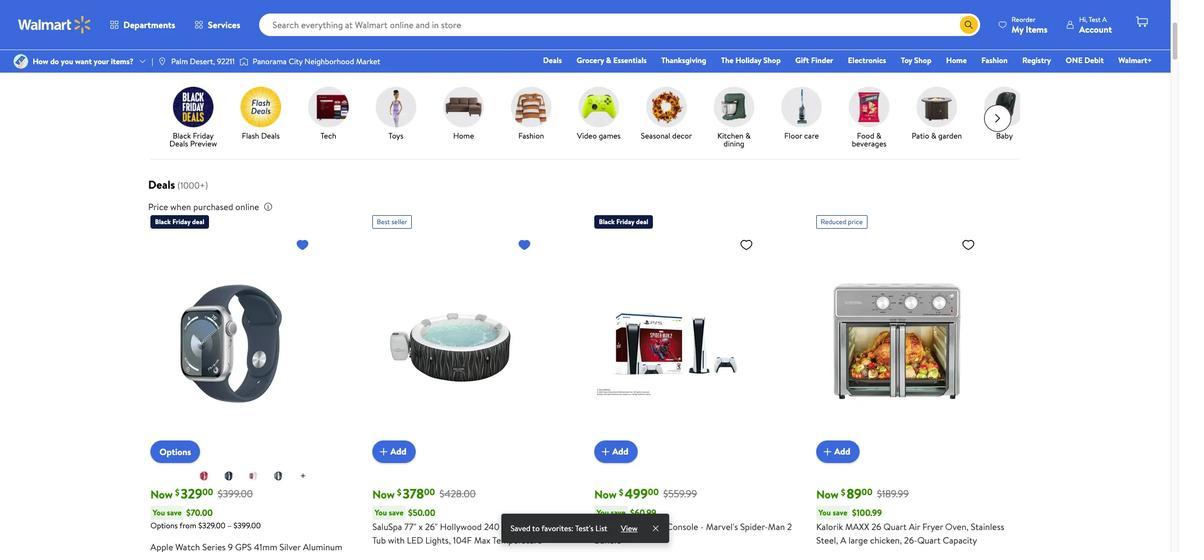 Task type: describe. For each thing, give the bounding box(es) containing it.
flash deals
[[242, 130, 280, 141]]

food & beverages image
[[849, 87, 890, 127]]

a inside you save $100.99 kalorik maxx 26 quart air fryer oven, stainless steel, a large chicken, 26-quart capacity
[[840, 534, 846, 546]]

air
[[909, 520, 920, 533]]

midnight image
[[222, 469, 235, 483]]

essentials
[[613, 55, 647, 66]]

 image for panorama
[[239, 56, 248, 67]]

to
[[532, 523, 540, 534]]

capacity
[[943, 534, 977, 546]]

purchased
[[193, 200, 233, 213]]

saved to favorites: test's list
[[511, 523, 607, 534]]

holiday
[[736, 55, 762, 66]]

options inside 'link'
[[159, 445, 191, 458]]

do
[[50, 56, 59, 67]]

departments button
[[100, 11, 185, 38]]

led
[[407, 534, 423, 546]]

2 shop from the left
[[914, 55, 932, 66]]

save inside you save $70.00 options from $329.00 – $399.00
[[167, 507, 182, 518]]

00 for 378
[[424, 486, 435, 498]]

price
[[848, 217, 863, 226]]

black inside black friday deals preview
[[173, 130, 191, 141]]

0 vertical spatial fashion link
[[977, 54, 1013, 66]]

now $ 378 00 $428.00
[[372, 484, 476, 503]]

list
[[596, 523, 607, 534]]

save for 378
[[389, 507, 404, 518]]

items?
[[111, 56, 134, 67]]

deals (1000+)
[[148, 177, 208, 192]]

5
[[640, 520, 645, 533]]

electronics link
[[843, 54, 891, 66]]

options inside you save $70.00 options from $329.00 – $399.00
[[150, 520, 178, 531]]

a inside hi, test a account
[[1102, 14, 1107, 24]]

seasonal
[[641, 130, 670, 141]]

cart contains 0 items total amount $0.00 image
[[1135, 15, 1149, 29]]

flash deals image
[[241, 87, 281, 127]]

registry link
[[1017, 54, 1056, 66]]

care
[[804, 130, 819, 141]]

registry
[[1023, 55, 1051, 66]]

black friday deal for 329
[[155, 217, 204, 226]]

friday for 499
[[616, 217, 635, 226]]

fryer
[[923, 520, 943, 533]]

add button for 89
[[816, 440, 860, 463]]

baby image
[[984, 87, 1025, 127]]

inflatable
[[519, 520, 555, 533]]

26
[[872, 520, 882, 533]]

patio & garden image
[[917, 87, 957, 127]]

reduced
[[821, 217, 847, 226]]

temperature
[[492, 534, 542, 546]]

104f
[[453, 534, 472, 546]]

$329.00
[[198, 520, 225, 531]]

add to cart image for 378
[[377, 445, 390, 458]]

best
[[377, 217, 390, 226]]

lights,
[[425, 534, 451, 546]]

26-
[[904, 534, 918, 546]]

bundle
[[594, 534, 621, 546]]

seasonal decor link
[[637, 87, 696, 142]]

spider-
[[740, 520, 768, 533]]

chicken,
[[870, 534, 902, 546]]

view button
[[617, 514, 642, 543]]

add for 378
[[390, 445, 407, 458]]

fashion image
[[511, 87, 552, 127]]

finder
[[811, 55, 833, 66]]

–
[[227, 520, 232, 531]]

stainless
[[971, 520, 1004, 533]]

video games link
[[570, 87, 628, 142]]

add button for 499
[[594, 440, 638, 463]]

$60.99
[[630, 507, 656, 519]]

one debit
[[1066, 55, 1104, 66]]

grocery & essentials
[[577, 55, 647, 66]]

the holiday shop
[[721, 55, 781, 66]]

oven,
[[945, 520, 969, 533]]

add for 499
[[612, 445, 629, 458]]

499
[[625, 484, 648, 503]]

$ for 378
[[397, 486, 402, 499]]

test's
[[575, 523, 594, 534]]

deals inside search box
[[148, 19, 172, 33]]

patio & garden link
[[908, 87, 966, 142]]

hi,
[[1079, 14, 1088, 24]]

walmart+ link
[[1114, 54, 1157, 66]]

00 for 329
[[202, 486, 213, 498]]

black friday deals image
[[173, 87, 214, 127]]

gift
[[796, 55, 809, 66]]

market
[[356, 56, 380, 67]]

you save $60.99 playstation 5 disc console - marvel's spider-man 2 bundle
[[594, 507, 792, 546]]

deal for 499
[[636, 217, 648, 226]]

now for 329
[[150, 487, 173, 502]]

kitchen & dining link
[[705, 87, 763, 150]]

0 vertical spatial quart
[[884, 520, 907, 533]]

floorcare image
[[782, 87, 822, 127]]

now $ 329 00 $399.00
[[150, 484, 253, 503]]

thanksgiving
[[661, 55, 707, 66]]

walmart image
[[18, 16, 91, 34]]

toys image
[[376, 87, 416, 127]]

$ for 499
[[619, 486, 624, 499]]

0 horizontal spatial home link
[[434, 87, 493, 142]]

food & beverages
[[852, 130, 887, 149]]

save for 89
[[833, 507, 848, 518]]

deals up price
[[148, 177, 175, 192]]

grocery
[[577, 55, 604, 66]]

tech link
[[299, 87, 358, 142]]

deals left grocery
[[543, 55, 562, 66]]

1 horizontal spatial fashion
[[982, 55, 1008, 66]]

1 vertical spatial home
[[453, 130, 474, 141]]

dining
[[724, 138, 745, 149]]

& for dining
[[746, 130, 751, 141]]

tech
[[321, 130, 336, 141]]

floor care link
[[772, 87, 831, 142]]

gal.
[[502, 520, 517, 533]]

00 for 89
[[862, 486, 873, 498]]

deals link
[[538, 54, 567, 66]]

kalorik maxx 26 quart air fryer oven, stainless steel, a large chicken, 26-quart capacity image
[[816, 233, 980, 454]]

video games image
[[579, 87, 619, 127]]

toy shop
[[901, 55, 932, 66]]

$ for 329
[[175, 486, 180, 499]]

seasonal decor image
[[646, 87, 687, 127]]

palm
[[171, 56, 188, 67]]

kitchen
[[718, 130, 744, 141]]

& for essentials
[[606, 55, 611, 66]]

debit
[[1085, 55, 1104, 66]]

Walmart Site-Wide search field
[[259, 14, 980, 36]]

flash
[[242, 130, 259, 141]]

26"
[[425, 520, 438, 533]]



Task type: locate. For each thing, give the bounding box(es) containing it.
price when purchased online
[[148, 200, 259, 213]]

add up 378
[[390, 445, 407, 458]]

patio & garden
[[912, 130, 962, 141]]

2 now from the left
[[372, 487, 395, 502]]

1 horizontal spatial add to cart image
[[821, 445, 834, 458]]

deal for 329
[[192, 217, 204, 226]]

palm desert, 92211
[[171, 56, 235, 67]]

add to favorites list, playstation 5 disc console - marvel's spider-man 2 bundle image
[[740, 238, 753, 252]]

walmart+
[[1119, 55, 1152, 66]]

baby link
[[975, 87, 1034, 142]]

1 black friday deal from the left
[[155, 217, 204, 226]]

1 add from the left
[[390, 445, 407, 458]]

$ inside now $ 499 00 $559.99
[[619, 486, 624, 499]]

the holiday shop link
[[716, 54, 786, 66]]

a right 'test'
[[1102, 14, 1107, 24]]

apple watch series 9 gps 41mm silver aluminum case with storm blue sport band - s/m image
[[150, 233, 314, 454]]

00 inside now $ 329 00 $399.00
[[202, 486, 213, 498]]

0 vertical spatial a
[[1102, 14, 1107, 24]]

+ button
[[291, 467, 315, 485]]

black for 499
[[599, 217, 615, 226]]

$ left 329 in the bottom left of the page
[[175, 486, 180, 499]]

add to cart image
[[377, 445, 390, 458], [821, 445, 834, 458]]

now
[[150, 487, 173, 502], [372, 487, 395, 502], [594, 487, 617, 502], [816, 487, 839, 502]]

fashion
[[982, 55, 1008, 66], [518, 130, 544, 141]]

price
[[148, 200, 168, 213]]

save inside you save $60.99 playstation 5 disc console - marvel's spider-man 2 bundle
[[611, 507, 626, 518]]

electronics
[[848, 55, 886, 66]]

1 horizontal spatial shop
[[914, 55, 932, 66]]

2 horizontal spatial add
[[834, 445, 851, 458]]

toy
[[901, 55, 912, 66]]

a left the large
[[840, 534, 846, 546]]

00 inside now $ 89 00 $189.99
[[862, 486, 873, 498]]

$399.00 down midnight 'icon'
[[218, 487, 253, 501]]

you inside you save $70.00 options from $329.00 – $399.00
[[153, 507, 165, 518]]

4 save from the left
[[833, 507, 848, 518]]

decor
[[672, 130, 692, 141]]

disc
[[648, 520, 664, 533]]

save up playstation
[[611, 507, 626, 518]]

$399.00 right –
[[234, 520, 261, 531]]

add to favorites list, kalorik maxx 26 quart air fryer oven, stainless steel, a large chicken, 26-quart capacity image
[[962, 238, 975, 252]]

4 $ from the left
[[841, 486, 846, 499]]

(1000+)
[[177, 179, 208, 191]]

0 horizontal spatial add to cart image
[[377, 445, 390, 458]]

from
[[180, 520, 196, 531]]

playstation 5 disc console - marvel's spider-man 2 bundle image
[[594, 233, 758, 454]]

deals right flash
[[261, 130, 280, 141]]

1 vertical spatial $399.00
[[234, 520, 261, 531]]

close image
[[651, 524, 660, 533]]

tub
[[372, 534, 386, 546]]

1 save from the left
[[167, 507, 182, 518]]

Search in deals search field
[[148, 41, 489, 69]]

you
[[61, 56, 73, 67]]

-
[[701, 520, 704, 533]]

$50.00
[[408, 507, 435, 519]]

& right food
[[876, 130, 882, 141]]

pink image
[[247, 469, 260, 483]]

00 down (product)red image
[[202, 486, 213, 498]]

deals up "search" image
[[148, 19, 172, 33]]

0 horizontal spatial shop
[[764, 55, 781, 66]]

remove from favorites list, apple watch series 9 gps 41mm silver aluminum case with storm blue sport band - s/m image
[[296, 238, 309, 252]]

3 save from the left
[[611, 507, 626, 518]]

1 horizontal spatial friday
[[193, 130, 214, 141]]

deals inside black friday deals preview
[[169, 138, 188, 149]]

add for 89
[[834, 445, 851, 458]]

you for 378
[[375, 507, 387, 518]]

2 $ from the left
[[397, 486, 402, 499]]

1 deal from the left
[[192, 217, 204, 226]]

seasonal decor
[[641, 130, 692, 141]]

& for beverages
[[876, 130, 882, 141]]

add to cart image
[[599, 445, 612, 458]]

you up saluspa
[[375, 507, 387, 518]]

77"
[[404, 520, 417, 533]]

2 you from the left
[[375, 507, 387, 518]]

deals inside "link"
[[261, 130, 280, 141]]

garden
[[938, 130, 962, 141]]

options link
[[150, 440, 200, 463]]

preview
[[190, 138, 217, 149]]

home image
[[443, 87, 484, 127]]

2 add from the left
[[612, 445, 629, 458]]

friday inside black friday deals preview
[[193, 130, 214, 141]]

black for 329
[[155, 217, 171, 226]]

reduced price
[[821, 217, 863, 226]]

0 horizontal spatial home
[[453, 130, 474, 141]]

now inside now $ 89 00 $189.99
[[816, 487, 839, 502]]

1 now from the left
[[150, 487, 173, 502]]

0 vertical spatial home link
[[941, 54, 972, 66]]

add up 499 at bottom
[[612, 445, 629, 458]]

00 for 499
[[648, 486, 659, 498]]

tech image
[[308, 87, 349, 127]]

1 horizontal spatial fashion link
[[977, 54, 1013, 66]]

& right the patio
[[931, 130, 937, 141]]

save for 499
[[611, 507, 626, 518]]

4 now from the left
[[816, 487, 839, 502]]

how do you want your items?
[[33, 56, 134, 67]]

black friday deal for 499
[[599, 217, 648, 226]]

save up saluspa
[[389, 507, 404, 518]]

 image for palm
[[158, 57, 167, 66]]

$
[[175, 486, 180, 499], [397, 486, 402, 499], [619, 486, 624, 499], [841, 486, 846, 499]]

kitchen & dining
[[718, 130, 751, 149]]

$ left 89 on the bottom right of page
[[841, 486, 846, 499]]

1 vertical spatial fashion
[[518, 130, 544, 141]]

$ left 499 at bottom
[[619, 486, 624, 499]]

0 horizontal spatial  image
[[158, 57, 167, 66]]

floor care
[[784, 130, 819, 141]]

0 horizontal spatial a
[[840, 534, 846, 546]]

1 horizontal spatial add
[[612, 445, 629, 458]]

0 horizontal spatial add
[[390, 445, 407, 458]]

add button up 378
[[372, 440, 416, 463]]

reorder my items
[[1012, 14, 1048, 35]]

$399.00 inside now $ 329 00 $399.00
[[218, 487, 253, 501]]

save
[[167, 507, 182, 518], [389, 507, 404, 518], [611, 507, 626, 518], [833, 507, 848, 518]]

2 horizontal spatial black
[[599, 217, 615, 226]]

now inside now $ 499 00 $559.99
[[594, 487, 617, 502]]

now left 89 on the bottom right of page
[[816, 487, 839, 502]]

0 vertical spatial $399.00
[[218, 487, 253, 501]]

2 00 from the left
[[424, 486, 435, 498]]

00 up the $50.00
[[424, 486, 435, 498]]

2 add to cart image from the left
[[821, 445, 834, 458]]

you inside you save $100.99 kalorik maxx 26 quart air fryer oven, stainless steel, a large chicken, 26-quart capacity
[[819, 507, 831, 518]]

home down home image
[[453, 130, 474, 141]]

save up from in the bottom of the page
[[167, 507, 182, 518]]

view
[[621, 523, 638, 534]]

now for 499
[[594, 487, 617, 502]]

quart up chicken, on the bottom of the page
[[884, 520, 907, 533]]

save inside you save $50.00 saluspa 77" x 26" hollywood 240 gal. inflatable hot tub with led lights, 104f max temperature
[[389, 507, 404, 518]]

2 deal from the left
[[636, 217, 648, 226]]

1 vertical spatial home link
[[434, 87, 493, 142]]

1 vertical spatial a
[[840, 534, 846, 546]]

3 add button from the left
[[816, 440, 860, 463]]

now left 378
[[372, 487, 395, 502]]

grocery & essentials link
[[572, 54, 652, 66]]

$ for 89
[[841, 486, 846, 499]]

0 horizontal spatial black
[[155, 217, 171, 226]]

now left 499 at bottom
[[594, 487, 617, 502]]

& right the dining
[[746, 130, 751, 141]]

gift finder
[[796, 55, 833, 66]]

4 you from the left
[[819, 507, 831, 518]]

378
[[403, 484, 424, 503]]

00 up $100.99
[[862, 486, 873, 498]]

Deals search field
[[135, 19, 1036, 69]]

now for 378
[[372, 487, 395, 502]]

1 horizontal spatial a
[[1102, 14, 1107, 24]]

add button
[[372, 440, 416, 463], [594, 440, 638, 463], [816, 440, 860, 463]]

0 horizontal spatial friday
[[172, 217, 191, 226]]

kitchen and dining image
[[714, 87, 754, 127]]

0 vertical spatial options
[[159, 445, 191, 458]]

 image right |
[[158, 57, 167, 66]]

2 horizontal spatial friday
[[616, 217, 635, 226]]

00 inside now $ 499 00 $559.99
[[648, 486, 659, 498]]

save inside you save $100.99 kalorik maxx 26 quart air fryer oven, stainless steel, a large chicken, 26-quart capacity
[[833, 507, 848, 518]]

$ left 378
[[397, 486, 402, 499]]

now for 89
[[816, 487, 839, 502]]

+
[[300, 469, 306, 483]]

$559.99
[[663, 487, 697, 501]]

1 horizontal spatial add button
[[594, 440, 638, 463]]

hi, test a account
[[1079, 14, 1112, 35]]

1 horizontal spatial home link
[[941, 54, 972, 66]]

saluspa 77" x 26" hollywood 240 gal. inflatable hot tub with led lights, 104f max temperature image
[[372, 233, 536, 454]]

silver image
[[271, 469, 285, 483]]

&
[[606, 55, 611, 66], [746, 130, 751, 141], [876, 130, 882, 141], [931, 130, 937, 141]]

3 now from the left
[[594, 487, 617, 502]]

items
[[1026, 23, 1048, 35]]

1 you from the left
[[153, 507, 165, 518]]

0 horizontal spatial deal
[[192, 217, 204, 226]]

2 add button from the left
[[594, 440, 638, 463]]

add button up 89 on the bottom right of page
[[816, 440, 860, 463]]

video games
[[577, 130, 621, 141]]

00 inside now $ 378 00 $428.00
[[424, 486, 435, 498]]

home down search icon
[[946, 55, 967, 66]]

(product)red image
[[197, 469, 211, 483]]

neighborhood
[[305, 56, 354, 67]]

you save $70.00 options from $329.00 – $399.00
[[150, 507, 261, 531]]

0 horizontal spatial add button
[[372, 440, 416, 463]]

man
[[768, 520, 785, 533]]

1 horizontal spatial  image
[[239, 56, 248, 67]]

you for 89
[[819, 507, 831, 518]]

$ inside now $ 329 00 $399.00
[[175, 486, 180, 499]]

now inside now $ 378 00 $428.00
[[372, 487, 395, 502]]

1 vertical spatial options
[[150, 520, 178, 531]]

3 you from the left
[[597, 507, 609, 518]]

$399.00 inside you save $70.00 options from $329.00 – $399.00
[[234, 520, 261, 531]]

now left 329 in the bottom left of the page
[[150, 487, 173, 502]]

0 horizontal spatial fashion
[[518, 130, 544, 141]]

large
[[849, 534, 868, 546]]

 image
[[239, 56, 248, 67], [158, 57, 167, 66]]

 image
[[14, 54, 28, 69]]

1 add to cart image from the left
[[377, 445, 390, 458]]

1 $ from the left
[[175, 486, 180, 499]]

& for garden
[[931, 130, 937, 141]]

one
[[1066, 55, 1083, 66]]

fashion left registry
[[982, 55, 1008, 66]]

1 add button from the left
[[372, 440, 416, 463]]

favorites:
[[542, 523, 574, 534]]

0 horizontal spatial quart
[[884, 520, 907, 533]]

1 vertical spatial quart
[[918, 534, 941, 546]]

1 horizontal spatial quart
[[918, 534, 941, 546]]

console
[[667, 520, 698, 533]]

you inside you save $60.99 playstation 5 disc console - marvel's spider-man 2 bundle
[[597, 507, 609, 518]]

& right grocery
[[606, 55, 611, 66]]

0 horizontal spatial fashion link
[[502, 87, 561, 142]]

with
[[388, 534, 405, 546]]

3 00 from the left
[[648, 486, 659, 498]]

3 add from the left
[[834, 445, 851, 458]]

fashion down fashion image
[[518, 130, 544, 141]]

0 horizontal spatial black friday deal
[[155, 217, 204, 226]]

your
[[94, 56, 109, 67]]

quart
[[884, 520, 907, 533], [918, 534, 941, 546]]

1 shop from the left
[[764, 55, 781, 66]]

toys link
[[367, 87, 425, 142]]

search image
[[157, 50, 166, 59]]

$428.00
[[440, 487, 476, 501]]

add button for 378
[[372, 440, 416, 463]]

legal information image
[[264, 202, 273, 211]]

& inside kitchen & dining
[[746, 130, 751, 141]]

gift finder link
[[790, 54, 839, 66]]

you inside you save $50.00 saluspa 77" x 26" hollywood 240 gal. inflatable hot tub with led lights, 104f max temperature
[[375, 507, 387, 518]]

1 horizontal spatial deal
[[636, 217, 648, 226]]

shop inside "link"
[[764, 55, 781, 66]]

friday for 329
[[172, 217, 191, 226]]

reorder
[[1012, 14, 1036, 24]]

now $ 499 00 $559.99
[[594, 484, 697, 503]]

0 vertical spatial home
[[946, 55, 967, 66]]

4 00 from the left
[[862, 486, 873, 498]]

240
[[484, 520, 500, 533]]

you left $70.00
[[153, 507, 165, 518]]

add button up 499 at bottom
[[594, 440, 638, 463]]

shop
[[764, 55, 781, 66], [914, 55, 932, 66]]

black
[[173, 130, 191, 141], [155, 217, 171, 226], [599, 217, 615, 226]]

quart down fryer
[[918, 534, 941, 546]]

next slide for chipmodulewithimages list image
[[984, 105, 1011, 132]]

online
[[235, 200, 259, 213]]

home link
[[941, 54, 972, 66], [434, 87, 493, 142]]

max
[[474, 534, 491, 546]]

you up "kalorik"
[[819, 507, 831, 518]]

3 $ from the left
[[619, 486, 624, 499]]

shop right toy
[[914, 55, 932, 66]]

2 black friday deal from the left
[[599, 217, 648, 226]]

add up 89 on the bottom right of page
[[834, 445, 851, 458]]

1 horizontal spatial black
[[173, 130, 191, 141]]

search icon image
[[965, 20, 974, 29]]

save up "kalorik"
[[833, 507, 848, 518]]

video
[[577, 130, 597, 141]]

add to cart image for 89
[[821, 445, 834, 458]]

you for 499
[[597, 507, 609, 518]]

00 up $60.99
[[648, 486, 659, 498]]

you up list
[[597, 507, 609, 518]]

$70.00
[[186, 507, 213, 519]]

1 horizontal spatial home
[[946, 55, 967, 66]]

deals left preview
[[169, 138, 188, 149]]

 image right 92211 on the left
[[239, 56, 248, 67]]

games
[[599, 130, 621, 141]]

2 horizontal spatial add button
[[816, 440, 860, 463]]

$ inside now $ 378 00 $428.00
[[397, 486, 402, 499]]

Search search field
[[259, 14, 980, 36]]

remove from favorites list, saluspa 77" x 26" hollywood 240 gal. inflatable hot tub with led lights, 104f max temperature image
[[518, 238, 531, 252]]

1 00 from the left
[[202, 486, 213, 498]]

baby
[[996, 130, 1013, 141]]

deals
[[148, 19, 172, 33], [543, 55, 562, 66], [261, 130, 280, 141], [169, 138, 188, 149], [148, 177, 175, 192]]

my
[[1012, 23, 1024, 35]]

1 horizontal spatial black friday deal
[[599, 217, 648, 226]]

89
[[847, 484, 862, 503]]

$ inside now $ 89 00 $189.99
[[841, 486, 846, 499]]

options up 329 in the bottom left of the page
[[159, 445, 191, 458]]

0 vertical spatial fashion
[[982, 55, 1008, 66]]

floor
[[784, 130, 802, 141]]

|
[[152, 56, 153, 67]]

fashion link
[[977, 54, 1013, 66], [502, 87, 561, 142]]

1 vertical spatial fashion link
[[502, 87, 561, 142]]

account
[[1079, 23, 1112, 35]]

shop right holiday
[[764, 55, 781, 66]]

2 save from the left
[[389, 507, 404, 518]]

$100.99
[[852, 507, 882, 519]]

options left from in the bottom of the page
[[150, 520, 178, 531]]

now inside now $ 329 00 $399.00
[[150, 487, 173, 502]]

how
[[33, 56, 48, 67]]

& inside food & beverages
[[876, 130, 882, 141]]



Task type: vqa. For each thing, say whether or not it's contained in the screenshot.
The
yes



